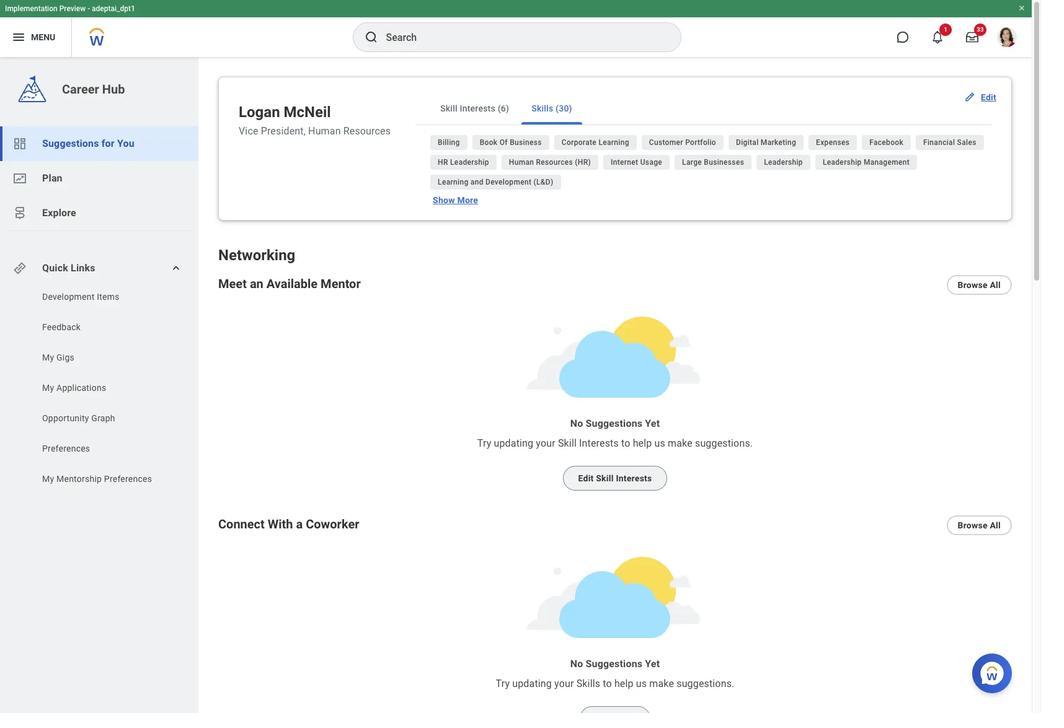 Task type: describe. For each thing, give the bounding box(es) containing it.
implementation
[[5, 4, 57, 13]]

browse all link for connect with a coworker
[[947, 516, 1012, 536]]

digital
[[736, 138, 759, 147]]

digital marketing
[[736, 138, 797, 147]]

(6)
[[498, 104, 509, 114]]

development items link
[[41, 291, 168, 303]]

internet
[[611, 158, 639, 167]]

financial sales
[[924, 138, 977, 147]]

feedback link
[[41, 321, 168, 334]]

skill interests (6) button
[[431, 92, 519, 125]]

vice
[[239, 125, 258, 137]]

my applications
[[42, 383, 106, 393]]

skills inside button
[[532, 104, 554, 114]]

33
[[977, 26, 984, 33]]

my mentorship preferences link
[[41, 473, 168, 486]]

1 horizontal spatial skill
[[558, 438, 577, 450]]

skill interests (6)
[[440, 104, 509, 114]]

all for connect with a coworker
[[990, 521, 1001, 531]]

mentor
[[321, 277, 361, 291]]

more
[[457, 195, 478, 205]]

my gigs link
[[41, 352, 168, 364]]

1 vertical spatial preferences
[[104, 475, 152, 484]]

expenses
[[816, 138, 850, 147]]

meet an available mentor
[[218, 277, 361, 291]]

suggestions for meet an available mentor
[[586, 418, 643, 430]]

my mentorship preferences
[[42, 475, 152, 484]]

items
[[97, 292, 120, 302]]

menu button
[[0, 17, 71, 57]]

try updating your skill interests to help us make suggestions.
[[478, 438, 753, 450]]

my for my applications
[[42, 383, 54, 393]]

preferences link
[[41, 443, 168, 455]]

networking
[[218, 247, 295, 264]]

customer portfolio
[[649, 138, 716, 147]]

0 vertical spatial make
[[668, 438, 693, 450]]

career
[[62, 82, 99, 97]]

1 vertical spatial help
[[615, 679, 634, 690]]

plan
[[42, 172, 62, 184]]

1 vertical spatial interests
[[579, 438, 619, 450]]

your for meet an available mentor
[[536, 438, 556, 450]]

customer
[[649, 138, 684, 147]]

and
[[471, 178, 484, 187]]

try for connect with a coworker
[[496, 679, 510, 690]]

my for my gigs
[[42, 353, 54, 363]]

opportunity
[[42, 414, 89, 424]]

gigs
[[56, 353, 74, 363]]

timeline milestone image
[[12, 206, 27, 221]]

no for coworker
[[571, 659, 583, 671]]

a
[[296, 517, 303, 532]]

try updating your skills to help us make suggestions.
[[496, 679, 735, 690]]

portfolio
[[686, 138, 716, 147]]

no suggestions yet for connect with a coworker
[[571, 659, 660, 671]]

list containing development items
[[0, 291, 199, 489]]

opportunity graph link
[[41, 413, 168, 425]]

feedback
[[42, 323, 81, 332]]

skill inside button
[[596, 474, 614, 484]]

close environment banner image
[[1019, 4, 1026, 12]]

0 horizontal spatial to
[[603, 679, 612, 690]]

(l&d)
[[534, 178, 554, 187]]

show more button
[[431, 195, 483, 205]]

quick
[[42, 262, 68, 274]]

logan mcneil vice president, human resources
[[239, 104, 391, 137]]

suggestions for connect with a coworker
[[586, 659, 643, 671]]

browse for connect with a coworker
[[958, 521, 988, 531]]

edit button
[[959, 85, 1004, 110]]

preview
[[59, 4, 86, 13]]

graph
[[91, 414, 115, 424]]

an
[[250, 277, 264, 291]]

for
[[102, 138, 115, 149]]

career hub
[[62, 82, 125, 97]]

browse all for connect with a coworker
[[958, 521, 1001, 531]]

1 button
[[924, 24, 952, 51]]

large
[[682, 158, 702, 167]]

1 horizontal spatial to
[[622, 438, 631, 450]]

adeptai_dpt1
[[92, 4, 135, 13]]

your for connect with a coworker
[[555, 679, 574, 690]]

hr leadership
[[438, 158, 489, 167]]

internet usage
[[611, 158, 663, 167]]

suggestions for you link
[[0, 127, 199, 161]]

chevron up small image
[[170, 262, 182, 275]]

available
[[267, 277, 318, 291]]

facebook
[[870, 138, 904, 147]]

show
[[433, 195, 455, 205]]

management
[[864, 158, 910, 167]]

hub
[[102, 82, 125, 97]]

human inside logan mcneil vice president, human resources
[[308, 125, 341, 137]]

0 vertical spatial help
[[633, 438, 652, 450]]

1 horizontal spatial human
[[509, 158, 534, 167]]

no for mentor
[[571, 418, 583, 430]]

my gigs
[[42, 353, 74, 363]]

edit image
[[964, 91, 976, 104]]

onboarding home image
[[12, 171, 27, 186]]

dashboard image
[[12, 136, 27, 151]]

suggestions for you
[[42, 138, 135, 149]]

tab list containing skill interests (6)
[[416, 92, 992, 125]]

1
[[944, 26, 948, 33]]

leadership management
[[823, 158, 910, 167]]

development inside list
[[42, 292, 95, 302]]



Task type: locate. For each thing, give the bounding box(es) containing it.
browse all link for meet an available mentor
[[947, 275, 1012, 295]]

connect with a coworker
[[218, 517, 359, 532]]

preferences down opportunity
[[42, 444, 90, 454]]

you
[[117, 138, 135, 149]]

2 all from the top
[[990, 521, 1001, 531]]

large businesses
[[682, 158, 744, 167]]

1 browse from the top
[[958, 280, 988, 290]]

financial
[[924, 138, 955, 147]]

human
[[308, 125, 341, 137], [509, 158, 534, 167]]

inbox large image
[[966, 31, 979, 43]]

no suggestions yet for meet an available mentor
[[571, 418, 660, 430]]

0 horizontal spatial skill
[[440, 104, 458, 114]]

0 vertical spatial edit
[[981, 92, 997, 102]]

0 vertical spatial us
[[655, 438, 666, 450]]

development right and on the left of the page
[[486, 178, 532, 187]]

learning and development (l&d)
[[438, 178, 554, 187]]

2 no from the top
[[571, 659, 583, 671]]

1 browse all link from the top
[[947, 275, 1012, 295]]

your
[[536, 438, 556, 450], [555, 679, 574, 690]]

my left mentorship
[[42, 475, 54, 484]]

0 vertical spatial yet
[[645, 418, 660, 430]]

all
[[990, 280, 1001, 290], [990, 521, 1001, 531]]

0 horizontal spatial preferences
[[42, 444, 90, 454]]

1 horizontal spatial preferences
[[104, 475, 152, 484]]

skills (30)
[[532, 104, 572, 114]]

explore link
[[0, 196, 199, 231]]

1 list from the top
[[0, 127, 199, 231]]

edit inside button
[[981, 92, 997, 102]]

no
[[571, 418, 583, 430], [571, 659, 583, 671]]

my
[[42, 353, 54, 363], [42, 383, 54, 393], [42, 475, 54, 484]]

edit skill interests
[[578, 474, 652, 484]]

edit inside button
[[578, 474, 594, 484]]

2 vertical spatial suggestions
[[586, 659, 643, 671]]

applications
[[56, 383, 106, 393]]

learning up show more
[[438, 178, 469, 187]]

2 vertical spatial my
[[42, 475, 54, 484]]

2 horizontal spatial skill
[[596, 474, 614, 484]]

mcneil
[[284, 104, 331, 121]]

development
[[486, 178, 532, 187], [42, 292, 95, 302]]

33 button
[[959, 24, 987, 51]]

opportunity graph
[[42, 414, 115, 424]]

suggestions left for
[[42, 138, 99, 149]]

meet
[[218, 277, 247, 291]]

try for meet an available mentor
[[478, 438, 492, 450]]

0 horizontal spatial try
[[478, 438, 492, 450]]

business
[[510, 138, 542, 147]]

0 vertical spatial suggestions
[[42, 138, 99, 149]]

1 vertical spatial make
[[650, 679, 674, 690]]

menu banner
[[0, 0, 1032, 57]]

with
[[268, 517, 293, 532]]

0 vertical spatial list
[[0, 127, 199, 231]]

0 vertical spatial updating
[[494, 438, 534, 450]]

1 horizontal spatial leadership
[[764, 158, 803, 167]]

2 vertical spatial interests
[[616, 474, 652, 484]]

updating
[[494, 438, 534, 450], [513, 679, 552, 690]]

no suggestions yet up try updating your skills to help us make suggestions.
[[571, 659, 660, 671]]

1 vertical spatial my
[[42, 383, 54, 393]]

1 vertical spatial learning
[[438, 178, 469, 187]]

to
[[622, 438, 631, 450], [603, 679, 612, 690]]

(30)
[[556, 104, 572, 114]]

mentorship
[[56, 475, 102, 484]]

2 browse all link from the top
[[947, 516, 1012, 536]]

1 vertical spatial browse all link
[[947, 516, 1012, 536]]

1 vertical spatial try
[[496, 679, 510, 690]]

(hr)
[[575, 158, 591, 167]]

human down the business
[[509, 158, 534, 167]]

3 leadership from the left
[[823, 158, 862, 167]]

list
[[0, 127, 199, 231], [0, 291, 199, 489]]

resources inside logan mcneil vice president, human resources
[[344, 125, 391, 137]]

1 horizontal spatial development
[[486, 178, 532, 187]]

no up try updating your skill interests to help us make suggestions.
[[571, 418, 583, 430]]

0 vertical spatial no suggestions yet
[[571, 418, 660, 430]]

leadership
[[450, 158, 489, 167], [764, 158, 803, 167], [823, 158, 862, 167]]

0 horizontal spatial skills
[[532, 104, 554, 114]]

book of business
[[480, 138, 542, 147]]

yet
[[645, 418, 660, 430], [645, 659, 660, 671]]

connect
[[218, 517, 265, 532]]

preferences down preferences link
[[104, 475, 152, 484]]

plan link
[[0, 161, 199, 196]]

help
[[633, 438, 652, 450], [615, 679, 634, 690]]

usage
[[641, 158, 663, 167]]

1 vertical spatial us
[[636, 679, 647, 690]]

suggestions
[[42, 138, 99, 149], [586, 418, 643, 430], [586, 659, 643, 671]]

0 vertical spatial browse all
[[958, 280, 1001, 290]]

3 my from the top
[[42, 475, 54, 484]]

1 leadership from the left
[[450, 158, 489, 167]]

0 horizontal spatial learning
[[438, 178, 469, 187]]

my for my mentorship preferences
[[42, 475, 54, 484]]

president,
[[261, 125, 306, 137]]

leadership for leadership
[[764, 158, 803, 167]]

yet up try updating your skills to help us make suggestions.
[[645, 659, 660, 671]]

yet up try updating your skill interests to help us make suggestions.
[[645, 418, 660, 430]]

2 my from the top
[[42, 383, 54, 393]]

suggestions up try updating your skills to help us make suggestions.
[[586, 659, 643, 671]]

1 no from the top
[[571, 418, 583, 430]]

yet for meet an available mentor
[[645, 418, 660, 430]]

tab list
[[416, 92, 992, 125]]

hr
[[438, 158, 448, 167]]

1 vertical spatial all
[[990, 521, 1001, 531]]

1 vertical spatial yet
[[645, 659, 660, 671]]

coworker
[[306, 517, 359, 532]]

search image
[[364, 30, 379, 45]]

1 vertical spatial edit
[[578, 474, 594, 484]]

1 vertical spatial human
[[509, 158, 534, 167]]

0 vertical spatial preferences
[[42, 444, 90, 454]]

1 horizontal spatial resources
[[536, 158, 573, 167]]

1 horizontal spatial skills
[[577, 679, 601, 690]]

browse all for meet an available mentor
[[958, 280, 1001, 290]]

edit skill interests button
[[563, 466, 668, 491]]

0 horizontal spatial human
[[308, 125, 341, 137]]

development items
[[42, 292, 120, 302]]

1 vertical spatial updating
[[513, 679, 552, 690]]

edit down try updating your skill interests to help us make suggestions.
[[578, 474, 594, 484]]

skill
[[440, 104, 458, 114], [558, 438, 577, 450], [596, 474, 614, 484]]

quick links element
[[12, 256, 189, 281]]

skill down try updating your skill interests to help us make suggestions.
[[596, 474, 614, 484]]

2 browse from the top
[[958, 521, 988, 531]]

2 yet from the top
[[645, 659, 660, 671]]

preferences
[[42, 444, 90, 454], [104, 475, 152, 484]]

corporate
[[562, 138, 597, 147]]

updating for meet an available mentor
[[494, 438, 534, 450]]

link image
[[12, 261, 27, 276]]

quick links
[[42, 262, 95, 274]]

0 vertical spatial all
[[990, 280, 1001, 290]]

0 vertical spatial your
[[536, 438, 556, 450]]

my down the my gigs
[[42, 383, 54, 393]]

0 vertical spatial browse
[[958, 280, 988, 290]]

book
[[480, 138, 498, 147]]

1 horizontal spatial us
[[655, 438, 666, 450]]

1 all from the top
[[990, 280, 1001, 290]]

1 vertical spatial no
[[571, 659, 583, 671]]

1 vertical spatial resources
[[536, 158, 573, 167]]

of
[[500, 138, 508, 147]]

2 list from the top
[[0, 291, 199, 489]]

implementation preview -   adeptai_dpt1
[[5, 4, 135, 13]]

1 vertical spatial no suggestions yet
[[571, 659, 660, 671]]

0 vertical spatial interests
[[460, 104, 496, 114]]

0 horizontal spatial edit
[[578, 474, 594, 484]]

0 horizontal spatial development
[[42, 292, 95, 302]]

0 vertical spatial my
[[42, 353, 54, 363]]

1 vertical spatial your
[[555, 679, 574, 690]]

browse for meet an available mentor
[[958, 280, 988, 290]]

Search Workday  search field
[[386, 24, 655, 51]]

edit for edit skill interests
[[578, 474, 594, 484]]

1 browse all from the top
[[958, 280, 1001, 290]]

show more
[[433, 195, 478, 205]]

0 horizontal spatial resources
[[344, 125, 391, 137]]

links
[[71, 262, 95, 274]]

leadership down marketing
[[764, 158, 803, 167]]

notifications large image
[[932, 31, 944, 43]]

interests inside button
[[616, 474, 652, 484]]

skills (30) button
[[522, 92, 582, 125]]

suggestions up try updating your skill interests to help us make suggestions.
[[586, 418, 643, 430]]

sales
[[958, 138, 977, 147]]

human down "mcneil"
[[308, 125, 341, 137]]

2 leadership from the left
[[764, 158, 803, 167]]

no suggestions yet
[[571, 418, 660, 430], [571, 659, 660, 671]]

1 yet from the top
[[645, 418, 660, 430]]

marketing
[[761, 138, 797, 147]]

skill up billing
[[440, 104, 458, 114]]

0 vertical spatial browse all link
[[947, 275, 1012, 295]]

1 vertical spatial suggestions.
[[677, 679, 735, 690]]

1 vertical spatial development
[[42, 292, 95, 302]]

0 vertical spatial resources
[[344, 125, 391, 137]]

explore
[[42, 207, 76, 219]]

1 horizontal spatial try
[[496, 679, 510, 690]]

0 vertical spatial development
[[486, 178, 532, 187]]

1 no suggestions yet from the top
[[571, 418, 660, 430]]

leadership down the expenses
[[823, 158, 862, 167]]

1 vertical spatial skills
[[577, 679, 601, 690]]

leadership up and on the left of the page
[[450, 158, 489, 167]]

justify image
[[11, 30, 26, 45]]

0 horizontal spatial leadership
[[450, 158, 489, 167]]

skill up edit skill interests button
[[558, 438, 577, 450]]

leadership for leadership management
[[823, 158, 862, 167]]

2 browse all from the top
[[958, 521, 1001, 531]]

0 vertical spatial no
[[571, 418, 583, 430]]

0 vertical spatial suggestions.
[[695, 438, 753, 450]]

skill inside button
[[440, 104, 458, 114]]

no suggestions yet up try updating your skill interests to help us make suggestions.
[[571, 418, 660, 430]]

businesses
[[704, 158, 744, 167]]

billing
[[438, 138, 460, 147]]

us
[[655, 438, 666, 450], [636, 679, 647, 690]]

edit
[[981, 92, 997, 102], [578, 474, 594, 484]]

no up try updating your skills to help us make suggestions.
[[571, 659, 583, 671]]

development down quick links on the top
[[42, 292, 95, 302]]

1 vertical spatial skill
[[558, 438, 577, 450]]

1 vertical spatial suggestions
[[586, 418, 643, 430]]

profile logan mcneil image
[[997, 27, 1017, 50]]

edit for edit
[[981, 92, 997, 102]]

menu
[[31, 32, 55, 42]]

my applications link
[[41, 382, 168, 395]]

interests left '(6)'
[[460, 104, 496, 114]]

0 vertical spatial human
[[308, 125, 341, 137]]

0 horizontal spatial us
[[636, 679, 647, 690]]

1 my from the top
[[42, 353, 54, 363]]

resources
[[344, 125, 391, 137], [536, 158, 573, 167]]

interests up edit skill interests
[[579, 438, 619, 450]]

2 no suggestions yet from the top
[[571, 659, 660, 671]]

1 horizontal spatial learning
[[599, 138, 630, 147]]

browse all
[[958, 280, 1001, 290], [958, 521, 1001, 531]]

suggestions inside list
[[42, 138, 99, 149]]

1 vertical spatial list
[[0, 291, 199, 489]]

yet for connect with a coworker
[[645, 659, 660, 671]]

0 vertical spatial try
[[478, 438, 492, 450]]

0 vertical spatial skill
[[440, 104, 458, 114]]

interests inside button
[[460, 104, 496, 114]]

learning up internet on the right of the page
[[599, 138, 630, 147]]

human resources (hr)
[[509, 158, 591, 167]]

0 vertical spatial skills
[[532, 104, 554, 114]]

interests down try updating your skill interests to help us make suggestions.
[[616, 474, 652, 484]]

my left gigs
[[42, 353, 54, 363]]

0 vertical spatial to
[[622, 438, 631, 450]]

browse
[[958, 280, 988, 290], [958, 521, 988, 531]]

list containing suggestions for you
[[0, 127, 199, 231]]

1 vertical spatial to
[[603, 679, 612, 690]]

1 vertical spatial browse all
[[958, 521, 1001, 531]]

edit right edit icon
[[981, 92, 997, 102]]

2 horizontal spatial leadership
[[823, 158, 862, 167]]

all for meet an available mentor
[[990, 280, 1001, 290]]

1 horizontal spatial edit
[[981, 92, 997, 102]]

2 vertical spatial skill
[[596, 474, 614, 484]]

1 vertical spatial browse
[[958, 521, 988, 531]]

updating for connect with a coworker
[[513, 679, 552, 690]]

try
[[478, 438, 492, 450], [496, 679, 510, 690]]

-
[[88, 4, 90, 13]]

0 vertical spatial learning
[[599, 138, 630, 147]]

make
[[668, 438, 693, 450], [650, 679, 674, 690]]



Task type: vqa. For each thing, say whether or not it's contained in the screenshot.
Learning to the bottom
yes



